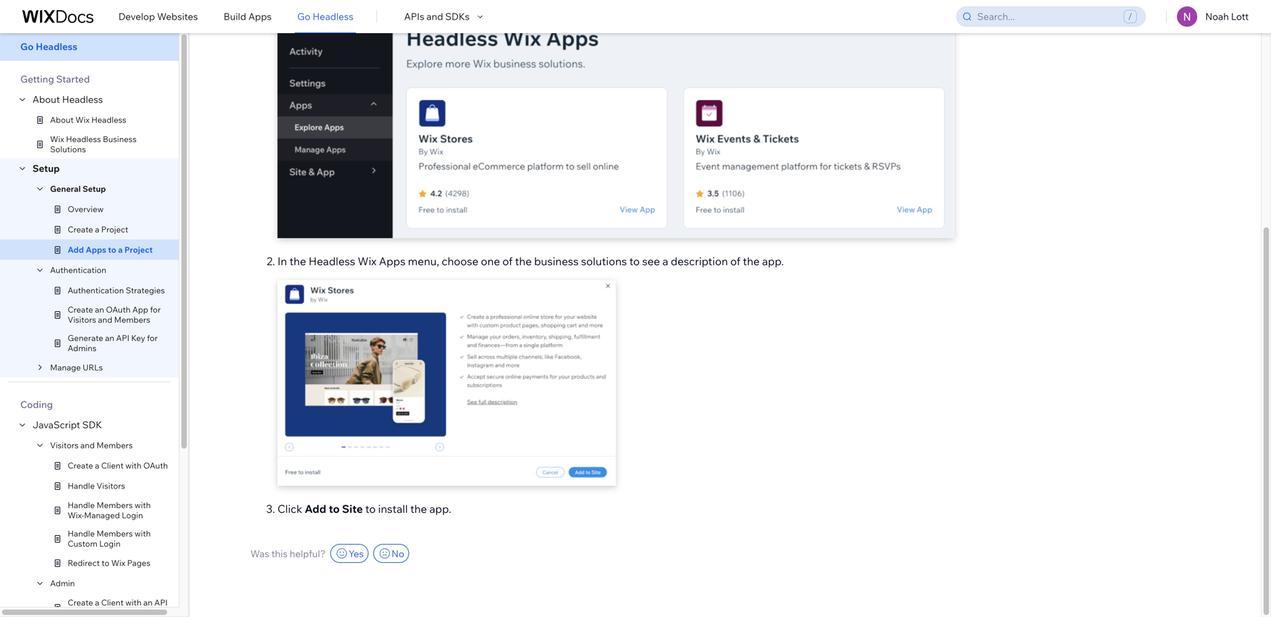 Task type: describe. For each thing, give the bounding box(es) containing it.
apis
[[404, 10, 425, 22]]

wix headless business solutions
[[50, 134, 137, 154]]

noah lott image
[[1178, 6, 1198, 27]]

overview link
[[0, 199, 189, 219]]

authentication strategies link
[[0, 280, 189, 301]]

create for create a client with oauth
[[68, 461, 93, 471]]

for for generate an api key for admins
[[147, 333, 158, 343]]

one
[[481, 255, 500, 268]]

create a client with an api key link
[[0, 594, 189, 618]]

go headless menu bar
[[0, 33, 179, 61]]

article image for handle members with wix-managed login
[[51, 505, 64, 517]]

authentication for authentication
[[50, 265, 106, 275]]

generate an api key for admins link
[[0, 329, 189, 358]]

to right site
[[365, 502, 376, 516]]

urls
[[83, 363, 103, 373]]

javascript sdk
[[33, 419, 102, 431]]

api inside create a client with an api key
[[154, 598, 168, 608]]

oauth inside create a client with oauth link
[[143, 461, 168, 471]]

with inside handle members with wix-managed login
[[135, 500, 151, 511]]

click
[[278, 502, 302, 516]]

add inside menu bar
[[68, 245, 84, 255]]

authentication strategies
[[68, 285, 165, 296]]

generate
[[68, 333, 103, 343]]

go headless button
[[297, 2, 354, 31]]

headless inside about wix headless link
[[91, 115, 126, 125]]

and inside create an oauth app for visitors and members
[[98, 315, 112, 325]]

overview
[[68, 204, 104, 214]]

api inside generate an api key for admins
[[116, 333, 129, 343]]

strategies
[[126, 285, 165, 296]]

visitors and members
[[50, 441, 133, 451]]

key inside generate an api key for admins
[[131, 333, 145, 343]]

with inside handle members with custom login
[[135, 529, 151, 539]]

a for create a project
[[95, 224, 99, 235]]

build
[[224, 10, 246, 22]]

article image for generate an api key for admins
[[51, 337, 64, 349]]

project inside "link"
[[101, 224, 128, 235]]

was this helpful?
[[251, 548, 326, 560]]

create for create a project
[[68, 224, 93, 235]]

to down create a project
[[108, 245, 116, 255]]

helpful?
[[290, 548, 326, 560]]

was
[[251, 548, 269, 560]]

choose
[[442, 255, 479, 268]]

about for about headless
[[33, 93, 60, 105]]

getting
[[20, 73, 54, 85]]

oauth inside create an oauth app for visitors and members
[[106, 305, 131, 315]]

2 horizontal spatial apps
[[379, 255, 406, 268]]

article image for add apps to a project
[[51, 244, 64, 256]]

the right install
[[411, 502, 427, 516]]

create a client with oauth
[[68, 461, 168, 471]]

create a client with an api key
[[68, 598, 168, 618]]

1 horizontal spatial app.
[[762, 255, 784, 268]]

authentication for authentication strategies
[[68, 285, 124, 296]]

description
[[671, 255, 728, 268]]

pages
[[127, 558, 150, 568]]

redirect
[[68, 558, 100, 568]]

1 vertical spatial app.
[[430, 502, 452, 516]]

handle members with wix-managed login link
[[0, 496, 189, 525]]

develop websites button
[[119, 2, 198, 31]]

noah
[[1206, 10, 1230, 22]]

handle visitors link
[[0, 476, 189, 496]]

1 horizontal spatial go headless link
[[297, 2, 354, 31]]

generate an api key for admins
[[68, 333, 158, 353]]

article image for create a client with an api key
[[51, 602, 64, 614]]

handle for handle members with wix-managed login
[[68, 500, 95, 511]]

go for go headless button
[[297, 10, 311, 22]]

headless inside wix headless business solutions
[[66, 134, 101, 144]]

develop
[[119, 10, 155, 22]]

about headless
[[33, 93, 103, 105]]

a right see in the top of the page
[[663, 255, 669, 268]]

click explore apps image
[[278, 10, 955, 238]]

build apps button
[[224, 2, 272, 31]]

login inside handle members with wix-managed login
[[122, 511, 143, 521]]

handle visitors
[[68, 481, 125, 491]]

Search... field
[[974, 7, 1124, 26]]

app
[[132, 305, 148, 315]]

this
[[272, 548, 288, 560]]

wix down about headless
[[75, 115, 90, 125]]

wix left menu,
[[358, 255, 377, 268]]

noah lott
[[1206, 10, 1249, 22]]

apps for build
[[248, 10, 272, 22]]

members inside handle members with custom login
[[97, 529, 133, 539]]

an inside create a client with an api key
[[143, 598, 153, 608]]

login inside handle members with custom login
[[99, 539, 121, 549]]

redirect to wix pages
[[68, 558, 150, 568]]

build apps link
[[224, 2, 272, 31]]

handle members with wix-managed login
[[68, 500, 151, 521]]

business
[[534, 255, 579, 268]]

and for members
[[80, 441, 95, 451]]

and for sdks
[[427, 10, 443, 22]]

in
[[278, 255, 287, 268]]

apps for add
[[86, 245, 106, 255]]

article image for handle members with custom login
[[51, 533, 64, 545]]

custom
[[68, 539, 97, 549]]

coding
[[20, 399, 53, 411]]

/
[[1129, 10, 1133, 22]]

article image for overview
[[51, 203, 64, 215]]

develop websites link
[[119, 2, 198, 31]]

to right redirect
[[102, 558, 109, 568]]

about for about wix headless
[[50, 115, 74, 125]]

managed
[[84, 511, 120, 521]]

in the headless wix apps menu, choose one of the business solutions to see a description of the app.
[[278, 255, 784, 268]]

create a project link
[[0, 219, 189, 240]]

general
[[50, 184, 81, 194]]

handle for handle members with custom login
[[68, 529, 95, 539]]

2 vertical spatial visitors
[[97, 481, 125, 491]]

create a project
[[68, 224, 128, 235]]

create a client with oauth link
[[0, 456, 189, 476]]

go headless for go headless menu bar
[[20, 41, 77, 52]]

go headless for go headless button
[[297, 10, 354, 22]]



Task type: vqa. For each thing, say whether or not it's contained in the screenshot.
"PERSONAL TRAINER" link on the right of the page
no



Task type: locate. For each thing, give the bounding box(es) containing it.
article image for authentication strategies
[[51, 284, 64, 297]]

headless
[[313, 10, 354, 22], [36, 41, 77, 52], [62, 93, 103, 105], [91, 115, 126, 125], [66, 134, 101, 144], [309, 255, 355, 268]]

with inside create a client with an api key
[[125, 598, 142, 608]]

admin
[[50, 579, 75, 589]]

a for create a client with oauth
[[95, 461, 99, 471]]

yes
[[349, 548, 364, 560]]

2 vertical spatial an
[[143, 598, 153, 608]]

create down overview
[[68, 224, 93, 235]]

a inside create a client with an api key
[[95, 598, 99, 608]]

headless wix apps menu image
[[278, 280, 616, 486]]

article image for create an oauth app for visitors and members
[[51, 309, 64, 321]]

2 vertical spatial handle
[[68, 529, 95, 539]]

1 horizontal spatial an
[[105, 333, 114, 343]]

visitors down create a client with oauth
[[97, 481, 125, 491]]

wix inside wix headless business solutions
[[50, 134, 64, 144]]

headless inside go headless button
[[313, 10, 354, 22]]

api
[[116, 333, 129, 343], [154, 598, 168, 608]]

sdks
[[446, 10, 470, 22]]

authentication up 'create an oauth app for visitors and members' link
[[68, 285, 124, 296]]

for down the app
[[147, 333, 158, 343]]

0 horizontal spatial setup
[[33, 163, 60, 174]]

apps left menu,
[[379, 255, 406, 268]]

1 vertical spatial authentication
[[68, 285, 124, 296]]

the right one
[[515, 255, 532, 268]]

getting started
[[20, 73, 90, 85]]

article image up admin
[[51, 557, 64, 570]]

a inside create a client with oauth link
[[95, 461, 99, 471]]

3 handle from the top
[[68, 529, 95, 539]]

0 vertical spatial key
[[131, 333, 145, 343]]

and up generate an api key for admins
[[98, 315, 112, 325]]

build apps
[[224, 10, 272, 22]]

wix left pages
[[111, 558, 125, 568]]

0 vertical spatial go headless link
[[297, 2, 354, 31]]

article image inside about wix headless link
[[34, 114, 46, 126]]

websites
[[157, 10, 198, 22]]

1 vertical spatial go headless
[[20, 41, 77, 52]]

article image for create a client with oauth
[[51, 460, 64, 472]]

members inside handle members with wix-managed login
[[97, 500, 133, 511]]

started
[[56, 73, 90, 85]]

article image down admin
[[51, 602, 64, 614]]

to
[[108, 245, 116, 255], [630, 255, 640, 268], [329, 502, 340, 516], [365, 502, 376, 516], [102, 558, 109, 568]]

article image for wix headless business solutions
[[34, 138, 46, 150]]

0 vertical spatial visitors
[[68, 315, 96, 325]]

install
[[378, 502, 408, 516]]

menu,
[[408, 255, 440, 268]]

apps right build
[[248, 10, 272, 22]]

with inside create a client with oauth link
[[125, 461, 142, 471]]

project up add apps to a project
[[101, 224, 128, 235]]

project
[[101, 224, 128, 235], [125, 245, 153, 255]]

handle down create a client with oauth link
[[68, 481, 95, 491]]

lott
[[1232, 10, 1249, 22]]

article image left create a project
[[51, 223, 64, 236]]

go inside go headless menu bar
[[20, 41, 34, 52]]

1 vertical spatial go headless link
[[0, 33, 179, 61]]

authentication up "authentication strategies" "link"
[[50, 265, 106, 275]]

0 horizontal spatial api
[[116, 333, 129, 343]]

1 vertical spatial for
[[147, 333, 158, 343]]

authentication inside "link"
[[68, 285, 124, 296]]

oauth up handle members with wix-managed login
[[143, 461, 168, 471]]

1 vertical spatial handle
[[68, 500, 95, 511]]

with
[[125, 461, 142, 471], [135, 500, 151, 511], [135, 529, 151, 539], [125, 598, 142, 608]]

about down getting started
[[33, 93, 60, 105]]

0 horizontal spatial apps
[[86, 245, 106, 255]]

an for generate
[[105, 333, 114, 343]]

create an oauth app for visitors and members
[[68, 305, 161, 325]]

0 horizontal spatial an
[[95, 305, 104, 315]]

2 horizontal spatial and
[[427, 10, 443, 22]]

wix
[[75, 115, 90, 125], [50, 134, 64, 144], [358, 255, 377, 268], [111, 558, 125, 568]]

members inside create an oauth app for visitors and members
[[114, 315, 150, 325]]

handle members with custom login link
[[0, 525, 189, 553]]

to left see in the top of the page
[[630, 255, 640, 268]]

a inside create a project "link"
[[95, 224, 99, 235]]

1 vertical spatial setup
[[83, 184, 106, 194]]

visitors
[[68, 315, 96, 325], [50, 441, 79, 451], [97, 481, 125, 491]]

article image down general
[[51, 203, 64, 215]]

sidebar element
[[0, 33, 190, 618]]

article image left solutions
[[34, 138, 46, 150]]

1 vertical spatial and
[[98, 315, 112, 325]]

key inside create a client with an api key
[[68, 608, 82, 618]]

article image inside create a client with an api key link
[[51, 602, 64, 614]]

create inside create an oauth app for visitors and members
[[68, 305, 93, 315]]

and
[[427, 10, 443, 22], [98, 315, 112, 325], [80, 441, 95, 451]]

project up strategies
[[125, 245, 153, 255]]

article image down "authentication strategies" "link"
[[51, 309, 64, 321]]

handle inside handle members with custom login
[[68, 529, 95, 539]]

members down managed
[[97, 529, 133, 539]]

setup up general
[[33, 163, 60, 174]]

an inside generate an api key for admins
[[105, 333, 114, 343]]

setup up overview link
[[83, 184, 106, 194]]

with down pages
[[125, 598, 142, 608]]

0 vertical spatial and
[[427, 10, 443, 22]]

1 vertical spatial visitors
[[50, 441, 79, 451]]

article image
[[34, 138, 46, 150], [51, 244, 64, 256], [51, 460, 64, 472], [51, 480, 64, 492], [51, 505, 64, 517]]

create an oauth app for visitors and members link
[[0, 301, 189, 329]]

0 horizontal spatial login
[[99, 539, 121, 549]]

apps down create a project "link"
[[86, 245, 106, 255]]

client
[[101, 461, 124, 471], [101, 598, 124, 608]]

add right click at the left bottom
[[305, 502, 326, 516]]

client inside create a client with an api key
[[101, 598, 124, 608]]

a
[[95, 224, 99, 235], [118, 245, 123, 255], [663, 255, 669, 268], [95, 461, 99, 471], [95, 598, 99, 608]]

article image inside generate an api key for admins link
[[51, 337, 64, 349]]

0 vertical spatial an
[[95, 305, 104, 315]]

go up getting
[[20, 41, 34, 52]]

0 vertical spatial add
[[68, 245, 84, 255]]

2 handle from the top
[[68, 500, 95, 511]]

create for create an oauth app for visitors and members
[[68, 305, 93, 315]]

members
[[114, 315, 150, 325], [97, 441, 133, 451], [97, 500, 133, 511], [97, 529, 133, 539]]

add apps to a project
[[68, 245, 153, 255]]

1 horizontal spatial and
[[98, 315, 112, 325]]

site
[[342, 502, 363, 516]]

manage urls
[[50, 363, 103, 373]]

client for an
[[101, 598, 124, 608]]

1 vertical spatial oauth
[[143, 461, 168, 471]]

1 horizontal spatial key
[[131, 333, 145, 343]]

visitors inside create an oauth app for visitors and members
[[68, 315, 96, 325]]

manage
[[50, 363, 81, 373]]

2 client from the top
[[101, 598, 124, 608]]

key down the app
[[131, 333, 145, 343]]

with up handle visitors link
[[125, 461, 142, 471]]

with right managed
[[135, 500, 151, 511]]

login
[[122, 511, 143, 521], [99, 539, 121, 549]]

1 client from the top
[[101, 461, 124, 471]]

0 horizontal spatial go headless
[[20, 41, 77, 52]]

with up pages
[[135, 529, 151, 539]]

article image inside handle visitors link
[[51, 480, 64, 492]]

an inside create an oauth app for visitors and members
[[95, 305, 104, 315]]

article image
[[34, 114, 46, 126], [51, 203, 64, 215], [51, 223, 64, 236], [51, 284, 64, 297], [51, 309, 64, 321], [51, 337, 64, 349], [51, 533, 64, 545], [51, 557, 64, 570], [51, 602, 64, 614]]

0 vertical spatial setup
[[33, 163, 60, 174]]

visitors down 'javascript sdk'
[[50, 441, 79, 451]]

create down "authentication strategies" "link"
[[68, 305, 93, 315]]

key down admin
[[68, 608, 82, 618]]

for
[[150, 305, 161, 315], [147, 333, 158, 343]]

about down about headless
[[50, 115, 74, 125]]

3 create from the top
[[68, 461, 93, 471]]

menu bar
[[0, 61, 189, 618]]

0 horizontal spatial app.
[[430, 502, 452, 516]]

login right managed
[[122, 511, 143, 521]]

1 handle from the top
[[68, 481, 95, 491]]

1 vertical spatial project
[[125, 245, 153, 255]]

login up redirect to wix pages
[[99, 539, 121, 549]]

sdk
[[82, 419, 102, 431]]

0 vertical spatial oauth
[[106, 305, 131, 315]]

article image down about headless
[[34, 114, 46, 126]]

article image inside create a project "link"
[[51, 223, 64, 236]]

2 of from the left
[[731, 255, 741, 268]]

2 horizontal spatial an
[[143, 598, 153, 608]]

admins
[[68, 343, 96, 353]]

a down redirect to wix pages link
[[95, 598, 99, 608]]

0 vertical spatial client
[[101, 461, 124, 471]]

1 horizontal spatial add
[[305, 502, 326, 516]]

0 vertical spatial api
[[116, 333, 129, 343]]

add
[[68, 245, 84, 255], [305, 502, 326, 516]]

1 horizontal spatial apps
[[248, 10, 272, 22]]

general setup
[[50, 184, 106, 194]]

a down overview link
[[95, 224, 99, 235]]

headless inside go headless menu bar
[[36, 41, 77, 52]]

4 create from the top
[[68, 598, 93, 608]]

of right one
[[503, 255, 513, 268]]

0 vertical spatial handle
[[68, 481, 95, 491]]

article image inside create a client with oauth link
[[51, 460, 64, 472]]

handle for handle visitors
[[68, 481, 95, 491]]

about wix headless
[[50, 115, 126, 125]]

0 horizontal spatial go headless link
[[0, 33, 179, 61]]

2 create from the top
[[68, 305, 93, 315]]

menu bar inside sidebar "element"
[[0, 61, 189, 618]]

oauth down authentication strategies
[[106, 305, 131, 315]]

2 vertical spatial and
[[80, 441, 95, 451]]

menu bar containing getting started
[[0, 61, 189, 618]]

apps inside sidebar "element"
[[86, 245, 106, 255]]

an down pages
[[143, 598, 153, 608]]

go inside go headless button
[[297, 10, 311, 22]]

develop websites
[[119, 10, 198, 22]]

create
[[68, 224, 93, 235], [68, 305, 93, 315], [68, 461, 93, 471], [68, 598, 93, 608]]

of right description
[[731, 255, 741, 268]]

to left site
[[329, 502, 340, 516]]

handle down handle visitors link
[[68, 500, 95, 511]]

article image inside 'create an oauth app for visitors and members' link
[[51, 309, 64, 321]]

and inside button
[[427, 10, 443, 22]]

article image inside wix headless business solutions "link"
[[34, 138, 46, 150]]

client inside create a client with oauth link
[[101, 461, 124, 471]]

and down sdk at the left of page
[[80, 441, 95, 451]]

client for oauth
[[101, 461, 124, 471]]

apis and sdks button
[[404, 10, 486, 23]]

an for create
[[95, 305, 104, 315]]

about
[[33, 93, 60, 105], [50, 115, 74, 125]]

1 create from the top
[[68, 224, 93, 235]]

handle members with custom login
[[68, 529, 151, 549]]

of
[[503, 255, 513, 268], [731, 255, 741, 268]]

javascript
[[33, 419, 80, 431]]

article image for about wix headless
[[34, 114, 46, 126]]

members up create a client with oauth
[[97, 441, 133, 451]]

article image inside overview link
[[51, 203, 64, 215]]

1 vertical spatial key
[[68, 608, 82, 618]]

1 vertical spatial api
[[154, 598, 168, 608]]

create inside "link"
[[68, 224, 93, 235]]

no
[[392, 548, 405, 560]]

solutions
[[581, 255, 627, 268]]

article image inside redirect to wix pages link
[[51, 557, 64, 570]]

create down admin
[[68, 598, 93, 608]]

apis and sdks
[[404, 10, 470, 22]]

for for create an oauth app for visitors and members
[[150, 305, 161, 315]]

wix down the about wix headless
[[50, 134, 64, 144]]

go headless link
[[297, 2, 354, 31], [0, 33, 179, 61]]

for inside create an oauth app for visitors and members
[[150, 305, 161, 315]]

oauth
[[106, 305, 131, 315], [143, 461, 168, 471]]

article image inside "authentication strategies" "link"
[[51, 284, 64, 297]]

a for create a client with an api key
[[95, 598, 99, 608]]

for right the app
[[150, 305, 161, 315]]

wix headless business solutions link
[[0, 130, 189, 158]]

handle down wix-
[[68, 529, 95, 539]]

0 vertical spatial about
[[33, 93, 60, 105]]

0 vertical spatial go
[[297, 10, 311, 22]]

0 horizontal spatial go
[[20, 41, 34, 52]]

a up handle visitors
[[95, 461, 99, 471]]

an down "authentication strategies" "link"
[[95, 305, 104, 315]]

client down redirect to wix pages
[[101, 598, 124, 608]]

visitors up generate
[[68, 315, 96, 325]]

0 vertical spatial project
[[101, 224, 128, 235]]

see
[[643, 255, 660, 268]]

an down create an oauth app for visitors and members
[[105, 333, 114, 343]]

0 horizontal spatial add
[[68, 245, 84, 255]]

1 horizontal spatial of
[[731, 255, 741, 268]]

the right description
[[743, 255, 760, 268]]

1 horizontal spatial go
[[297, 10, 311, 22]]

create down the visitors and members
[[68, 461, 93, 471]]

article image left custom
[[51, 533, 64, 545]]

1 horizontal spatial setup
[[83, 184, 106, 194]]

handle inside handle members with wix-managed login
[[68, 500, 95, 511]]

client up handle visitors
[[101, 461, 124, 471]]

article image for create a project
[[51, 223, 64, 236]]

for inside generate an api key for admins
[[147, 333, 158, 343]]

wix-
[[68, 511, 84, 521]]

1 horizontal spatial go headless
[[297, 10, 354, 22]]

go headless inside menu bar
[[20, 41, 77, 52]]

click add to site to install the app.
[[278, 502, 452, 516]]

article image inside handle members with custom login link
[[51, 533, 64, 545]]

1 vertical spatial client
[[101, 598, 124, 608]]

1 horizontal spatial oauth
[[143, 461, 168, 471]]

business
[[103, 134, 137, 144]]

article image inside handle members with wix-managed login link
[[51, 505, 64, 517]]

article image up 'create an oauth app for visitors and members' link
[[51, 284, 64, 297]]

0 horizontal spatial and
[[80, 441, 95, 451]]

0 vertical spatial go headless
[[297, 10, 354, 22]]

1 horizontal spatial login
[[122, 511, 143, 521]]

1 vertical spatial add
[[305, 502, 326, 516]]

0 vertical spatial for
[[150, 305, 161, 315]]

the right in
[[290, 255, 306, 268]]

0 horizontal spatial oauth
[[106, 305, 131, 315]]

add down create a project "link"
[[68, 245, 84, 255]]

go for go headless menu bar
[[20, 41, 34, 52]]

article image left admins
[[51, 337, 64, 349]]

article image for handle visitors
[[51, 480, 64, 492]]

article image for redirect to wix pages
[[51, 557, 64, 570]]

solutions
[[50, 144, 86, 154]]

0 horizontal spatial key
[[68, 608, 82, 618]]

0 vertical spatial authentication
[[50, 265, 106, 275]]

redirect to wix pages link
[[0, 553, 189, 574]]

1 vertical spatial login
[[99, 539, 121, 549]]

members up generate an api key for admins
[[114, 315, 150, 325]]

1 of from the left
[[503, 255, 513, 268]]

apps
[[248, 10, 272, 22], [86, 245, 106, 255], [379, 255, 406, 268]]

0 vertical spatial app.
[[762, 255, 784, 268]]

article image down the visitors and members
[[51, 460, 64, 472]]

article image left wix-
[[51, 505, 64, 517]]

go right build apps on the top of the page
[[297, 10, 311, 22]]

1 horizontal spatial api
[[154, 598, 168, 608]]

article image left handle visitors
[[51, 480, 64, 492]]

create for create a client with an api key
[[68, 598, 93, 608]]

a down create a project
[[118, 245, 123, 255]]

0 vertical spatial login
[[122, 511, 143, 521]]

1 vertical spatial an
[[105, 333, 114, 343]]

article image down create a project "link"
[[51, 244, 64, 256]]

an
[[95, 305, 104, 315], [105, 333, 114, 343], [143, 598, 153, 608]]

and right apis
[[427, 10, 443, 22]]

authentication
[[50, 265, 106, 275], [68, 285, 124, 296]]

setup
[[33, 163, 60, 174], [83, 184, 106, 194]]

go headless
[[297, 10, 354, 22], [20, 41, 77, 52]]

members down handle visitors
[[97, 500, 133, 511]]

1 vertical spatial about
[[50, 115, 74, 125]]

0 horizontal spatial of
[[503, 255, 513, 268]]

create inside create a client with an api key
[[68, 598, 93, 608]]

1 vertical spatial go
[[20, 41, 34, 52]]

about wix headless link
[[0, 110, 189, 130]]

apps inside button
[[248, 10, 272, 22]]



